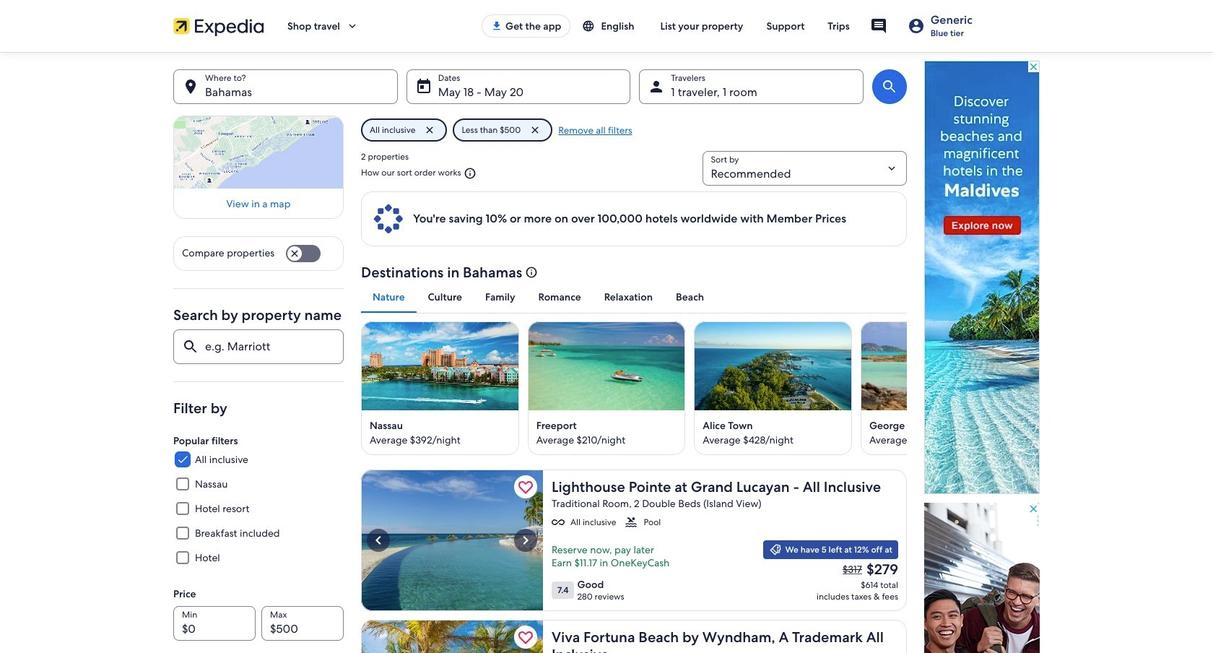 Task type: locate. For each thing, give the bounding box(es) containing it.
4 primary image image from the left
[[861, 321, 1019, 410]]

infinity pool image
[[361, 470, 543, 611]]

communication center icon image
[[870, 17, 888, 35]]

show next image for lighthouse pointe at grand lucayan - all inclusive image
[[517, 532, 535, 549]]

small image
[[583, 20, 596, 33], [461, 167, 477, 180], [552, 516, 565, 529]]

download the app button image
[[491, 20, 503, 32]]

$500, Maximum, Price text field
[[262, 606, 344, 641]]

1 vertical spatial small image
[[770, 543, 783, 556]]

0 vertical spatial small image
[[583, 20, 596, 33]]

3 primary image image from the left
[[694, 321, 852, 410]]

primary image image
[[361, 321, 519, 410], [528, 321, 686, 410], [694, 321, 852, 410], [861, 321, 1019, 410]]

small image
[[625, 516, 638, 529], [770, 543, 783, 556]]

static map image image
[[173, 116, 344, 189]]

1 horizontal spatial small image
[[552, 516, 565, 529]]

beach image
[[361, 620, 543, 653]]

1 primary image image from the left
[[361, 321, 519, 410]]

trailing image
[[346, 20, 359, 33]]

2 primary image image from the left
[[528, 321, 686, 410]]

0 vertical spatial small image
[[625, 516, 638, 529]]

one key blue tier image
[[373, 203, 405, 235]]

1 horizontal spatial small image
[[770, 543, 783, 556]]

0 horizontal spatial small image
[[461, 167, 477, 180]]

tab list
[[361, 281, 907, 313]]



Task type: describe. For each thing, give the bounding box(es) containing it.
2 vertical spatial small image
[[552, 516, 565, 529]]

1 vertical spatial small image
[[461, 167, 477, 180]]

expedia logo image
[[173, 16, 264, 36]]

$0, Minimum, Price text field
[[173, 606, 256, 641]]

loyalty lowtier image
[[908, 17, 925, 35]]

2 horizontal spatial small image
[[583, 20, 596, 33]]

show previous image for lighthouse pointe at grand lucayan - all inclusive image
[[370, 532, 387, 549]]

about these results image
[[525, 266, 538, 279]]

search image
[[881, 78, 899, 95]]

0 horizontal spatial small image
[[625, 516, 638, 529]]

next destination image
[[899, 380, 916, 397]]



Task type: vqa. For each thing, say whether or not it's contained in the screenshot.
4th Primary Image from the right
yes



